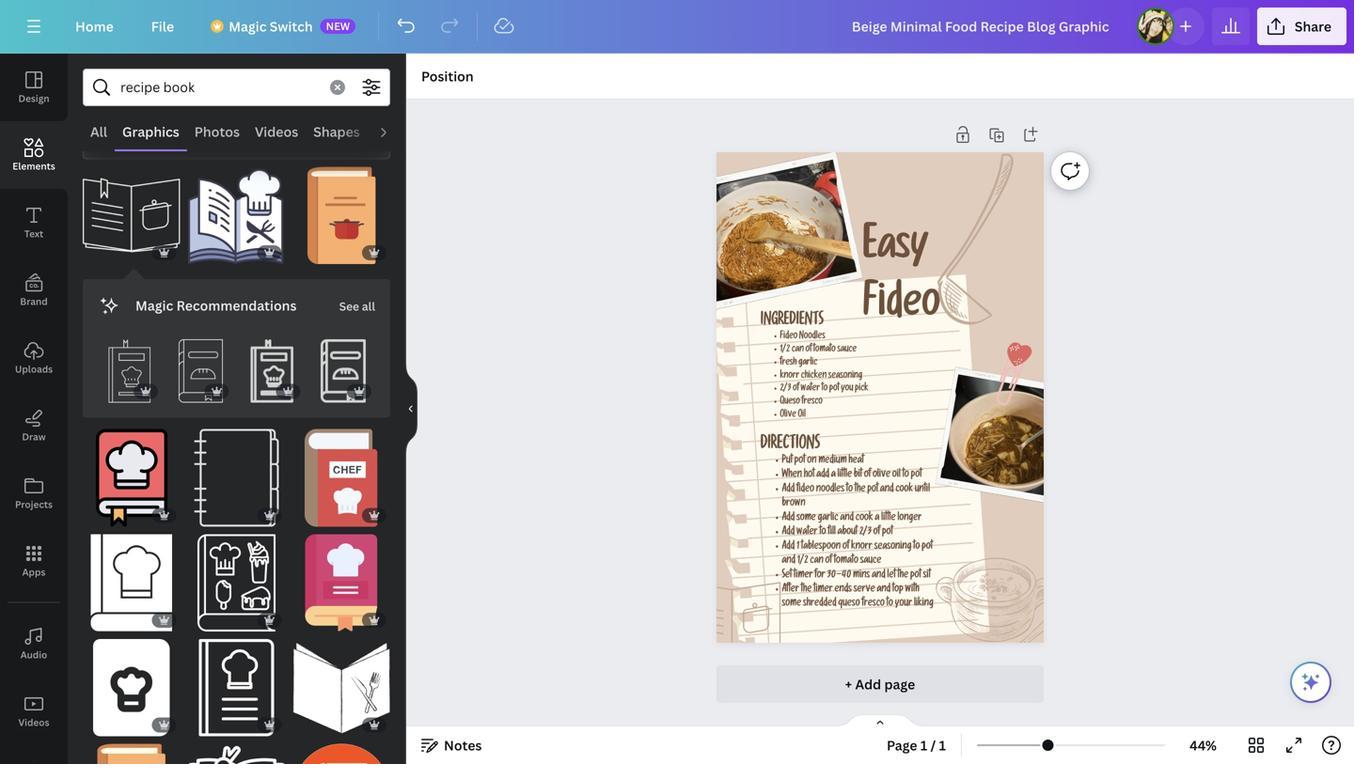 Task type: describe. For each thing, give the bounding box(es) containing it.
your
[[895, 600, 913, 610]]

fideo for fideo
[[863, 287, 941, 330]]

see all
[[339, 299, 375, 314]]

add
[[817, 471, 830, 481]]

garlic inside put pot on medium heat when hot add a little bit of olive oil to pot add fideo noodles to the pot and cook until brown add some garlic and cook a little longer add water to fill about 2/3 of pot add 1 tablespoon of knorr seasoning to pot and 1/2 can of tomato sauce set timer for 30-40 mins and let the pot sit after the timer ends serve and top with some shredded queso fresco to your liking
[[818, 514, 839, 524]]

0 horizontal spatial timer
[[794, 571, 813, 582]]

shapes button
[[306, 114, 368, 150]]

design
[[18, 92, 49, 105]]

switch
[[270, 17, 313, 35]]

magic switch
[[229, 17, 313, 35]]

0 horizontal spatial recipe book icon image
[[83, 430, 180, 527]]

brand button
[[0, 257, 68, 325]]

laddle icon image
[[900, 150, 1081, 339]]

photos button
[[187, 114, 247, 150]]

about
[[838, 528, 858, 539]]

tomato inside fideo noodles 1/2 can of tomato sauce fresh garlic knorr chicken seasoning 2/3 of water to pot you pick queso fresco olive oil
[[814, 346, 836, 355]]

fideo noodles 1/2 can of tomato sauce fresh garlic knorr chicken seasoning 2/3 of water to pot you pick queso fresco olive oil
[[780, 332, 869, 421]]

and up set on the bottom of the page
[[782, 557, 796, 567]]

olive
[[780, 411, 797, 421]]

elements button
[[0, 121, 68, 189]]

of right about in the bottom right of the page
[[874, 528, 881, 539]]

apps button
[[0, 528, 68, 596]]

ingredients
[[761, 314, 824, 330]]

seasoning inside fideo noodles 1/2 can of tomato sauce fresh garlic knorr chicken seasoning 2/3 of water to pot you pick queso fresco olive oil
[[829, 372, 863, 382]]

44% button
[[1173, 731, 1234, 761]]

text button
[[0, 189, 68, 257]]

shredded
[[803, 600, 837, 610]]

graphics button
[[115, 114, 187, 150]]

30-
[[828, 571, 842, 582]]

pot left sit
[[911, 571, 922, 582]]

fresco inside put pot on medium heat when hot add a little bit of olive oil to pot add fideo noodles to the pot and cook until brown add some garlic and cook a little longer add water to fill about 2/3 of pot add 1 tablespoon of knorr seasoning to pot and 1/2 can of tomato sauce set timer for 30-40 mins and let the pot sit after the timer ends serve and top with some shredded queso fresco to your liking
[[862, 600, 885, 610]]

oil
[[893, 471, 901, 481]]

cooking book with recipes image
[[188, 167, 285, 264]]

of down about in the bottom right of the page
[[843, 542, 850, 553]]

position button
[[414, 61, 481, 91]]

2 horizontal spatial the
[[898, 571, 909, 582]]

heat
[[849, 456, 865, 467]]

text
[[24, 228, 43, 240]]

40
[[842, 571, 852, 582]]

pot right about in the bottom right of the page
[[882, 528, 894, 539]]

2 horizontal spatial 1
[[940, 737, 947, 755]]

1 horizontal spatial videos button
[[247, 114, 306, 150]]

sauce inside put pot on medium heat when hot add a little bit of olive oil to pot add fideo noodles to the pot and cook until brown add some garlic and cook a little longer add water to fill about 2/3 of pot add 1 tablespoon of knorr seasoning to pot and 1/2 can of tomato sauce set timer for 30-40 mins and let the pot sit after the timer ends serve and top with some shredded queso fresco to your liking
[[861, 557, 882, 567]]

hot
[[804, 471, 815, 481]]

hide image
[[406, 364, 418, 454]]

draw
[[22, 431, 46, 444]]

0 vertical spatial some
[[797, 514, 816, 524]]

0 vertical spatial cook
[[896, 485, 914, 496]]

projects
[[15, 499, 53, 511]]

fresh
[[780, 359, 797, 368]]

food recipe book image
[[293, 430, 390, 527]]

audio inside the side panel tab list
[[20, 649, 47, 662]]

magic for magic switch
[[229, 17, 267, 35]]

main menu bar
[[0, 0, 1355, 54]]

pot inside fideo noodles 1/2 can of tomato sauce fresh garlic knorr chicken seasoning 2/3 of water to pot you pick queso fresco olive oil
[[830, 385, 840, 395]]

file
[[151, 17, 174, 35]]

to right oil
[[903, 471, 910, 481]]

after
[[782, 585, 800, 596]]

of right bit
[[865, 471, 871, 481]]

shapes
[[313, 123, 360, 141]]

until
[[915, 485, 930, 496]]

bit
[[854, 471, 863, 481]]

can inside put pot on medium heat when hot add a little bit of olive oil to pot add fideo noodles to the pot and cook until brown add some garlic and cook a little longer add water to fill about 2/3 of pot add 1 tablespoon of knorr seasoning to pot and 1/2 can of tomato sauce set timer for 30-40 mins and let the pot sit after the timer ends serve and top with some shredded queso fresco to your liking
[[810, 557, 824, 567]]

projects button
[[0, 460, 68, 528]]

put
[[782, 456, 793, 467]]

1 inside put pot on medium heat when hot add a little bit of olive oil to pot add fideo noodles to the pot and cook until brown add some garlic and cook a little longer add water to fill about 2/3 of pot add 1 tablespoon of knorr seasoning to pot and 1/2 can of tomato sauce set timer for 30-40 mins and let the pot sit after the timer ends serve and top with some shredded queso fresco to your liking
[[797, 542, 800, 553]]

1 vertical spatial videos button
[[0, 678, 68, 746]]

0 vertical spatial audio
[[375, 123, 413, 141]]

recommendations
[[177, 297, 297, 315]]

graphics
[[122, 123, 180, 141]]

to left fill
[[820, 528, 827, 539]]

notes button
[[414, 731, 490, 761]]

to inside fideo noodles 1/2 can of tomato sauce fresh garlic knorr chicken seasoning 2/3 of water to pot you pick queso fresco olive oil
[[822, 385, 828, 395]]

easy
[[863, 230, 929, 273]]

sit
[[924, 571, 931, 582]]

oil
[[798, 411, 806, 421]]

medium
[[819, 456, 847, 467]]

queso
[[839, 600, 860, 610]]

elements
[[12, 160, 55, 173]]

noodles
[[800, 332, 826, 342]]

1 horizontal spatial 1
[[921, 737, 928, 755]]

home link
[[60, 8, 129, 45]]

for
[[815, 571, 826, 582]]

2/3 inside fideo noodles 1/2 can of tomato sauce fresh garlic knorr chicken seasoning 2/3 of water to pot you pick queso fresco olive oil
[[780, 385, 792, 395]]

home
[[75, 17, 114, 35]]

liking
[[914, 600, 934, 610]]

garlic inside fideo noodles 1/2 can of tomato sauce fresh garlic knorr chicken seasoning 2/3 of water to pot you pick queso fresco olive oil
[[799, 359, 818, 368]]

set
[[782, 571, 792, 582]]

with
[[906, 585, 920, 596]]

1 horizontal spatial the
[[855, 485, 866, 496]]

page
[[887, 737, 918, 755]]

pot up until
[[911, 471, 922, 481]]

to left your
[[887, 600, 894, 610]]

see
[[339, 299, 359, 314]]

+ add page
[[846, 676, 916, 694]]

+
[[846, 676, 853, 694]]

1 vertical spatial a
[[875, 514, 880, 524]]

1 horizontal spatial videos
[[255, 123, 298, 141]]



Task type: vqa. For each thing, say whether or not it's contained in the screenshot.
topmost fresco
yes



Task type: locate. For each thing, give the bounding box(es) containing it.
water
[[801, 385, 820, 395], [797, 528, 818, 539]]

apps
[[22, 566, 46, 579]]

0 vertical spatial little
[[838, 471, 852, 481]]

1 horizontal spatial sauce
[[861, 557, 882, 567]]

of up 30-
[[826, 557, 833, 567]]

1 vertical spatial fideo
[[780, 332, 798, 342]]

pot
[[830, 385, 840, 395], [795, 456, 806, 467], [911, 471, 922, 481], [868, 485, 879, 496], [882, 528, 894, 539], [922, 542, 933, 553], [911, 571, 922, 582]]

0 vertical spatial timer
[[794, 571, 813, 582]]

fresco
[[802, 398, 823, 408], [862, 600, 885, 610]]

pot left you
[[830, 385, 840, 395]]

1 horizontal spatial 1/2
[[798, 557, 809, 567]]

water up the tablespoon
[[797, 528, 818, 539]]

0 horizontal spatial magic
[[135, 297, 173, 315]]

1 horizontal spatial knorr
[[852, 542, 873, 553]]

sauce up you
[[838, 346, 857, 355]]

1 left /
[[921, 737, 928, 755]]

new
[[326, 19, 350, 33]]

magic inside main menu bar
[[229, 17, 267, 35]]

some down brown on the bottom right of the page
[[797, 514, 816, 524]]

1 vertical spatial 1/2
[[798, 557, 809, 567]]

0 vertical spatial sauce
[[838, 346, 857, 355]]

and left the let
[[872, 571, 886, 582]]

2 vertical spatial the
[[801, 585, 812, 596]]

pot down olive
[[868, 485, 879, 496]]

0 vertical spatial water
[[801, 385, 820, 395]]

uploads button
[[0, 325, 68, 392]]

file button
[[136, 8, 189, 45]]

and down olive
[[881, 485, 894, 496]]

the right the let
[[898, 571, 909, 582]]

0 horizontal spatial 2/3
[[780, 385, 792, 395]]

brown
[[782, 499, 806, 510]]

1 horizontal spatial a
[[875, 514, 880, 524]]

tablespoon
[[802, 542, 841, 553]]

mins
[[853, 571, 870, 582]]

1 vertical spatial the
[[898, 571, 909, 582]]

tomato inside put pot on medium heat when hot add a little bit of olive oil to pot add fideo noodles to the pot and cook until brown add some garlic and cook a little longer add water to fill about 2/3 of pot add 1 tablespoon of knorr seasoning to pot and 1/2 can of tomato sauce set timer for 30-40 mins and let the pot sit after the timer ends serve and top with some shredded queso fresco to your liking
[[834, 557, 859, 567]]

1 vertical spatial little
[[882, 514, 896, 524]]

can
[[792, 346, 804, 355], [810, 557, 824, 567]]

can up fresh
[[792, 346, 804, 355]]

0 horizontal spatial fresco
[[802, 398, 823, 408]]

0 vertical spatial videos
[[255, 123, 298, 141]]

knorr down about in the bottom right of the page
[[852, 542, 873, 553]]

magic recommendations
[[135, 297, 297, 315]]

1 horizontal spatial magic
[[229, 17, 267, 35]]

0 vertical spatial fresco
[[802, 398, 823, 408]]

0 horizontal spatial 1
[[797, 542, 800, 553]]

a left longer
[[875, 514, 880, 524]]

1/2 down the tablespoon
[[798, 557, 809, 567]]

timer down for
[[814, 585, 833, 596]]

when
[[782, 471, 803, 481]]

of down "noodles"
[[806, 346, 812, 355]]

1 vertical spatial 2/3
[[860, 528, 872, 539]]

to right noodles
[[847, 485, 853, 496]]

tomato
[[814, 346, 836, 355], [834, 557, 859, 567]]

sauce inside fideo noodles 1/2 can of tomato sauce fresh garlic knorr chicken seasoning 2/3 of water to pot you pick queso fresco olive oil
[[838, 346, 857, 355]]

queso
[[780, 398, 800, 408]]

and left top
[[877, 585, 891, 596]]

1 horizontal spatial recipe book icon image
[[293, 745, 390, 765]]

chicken
[[802, 372, 827, 382]]

+ add page button
[[717, 666, 1044, 704]]

recipes book ii icon image
[[83, 745, 180, 765]]

audio button right shapes
[[368, 114, 420, 150]]

tomato down "noodles"
[[814, 346, 836, 355]]

recipe book icon image
[[293, 535, 390, 632]]

videos inside the side panel tab list
[[18, 717, 49, 730]]

1 left the tablespoon
[[797, 542, 800, 553]]

0 horizontal spatial cook
[[856, 514, 874, 524]]

0 vertical spatial audio button
[[368, 114, 420, 150]]

knorr down fresh
[[780, 372, 800, 382]]

0 horizontal spatial videos button
[[0, 678, 68, 746]]

sauce up mins
[[861, 557, 882, 567]]

little left longer
[[882, 514, 896, 524]]

seasoning up you
[[829, 372, 863, 382]]

put pot on medium heat when hot add a little bit of olive oil to pot add fideo noodles to the pot and cook until brown add some garlic and cook a little longer add water to fill about 2/3 of pot add 1 tablespoon of knorr seasoning to pot and 1/2 can of tomato sauce set timer for 30-40 mins and let the pot sit after the timer ends serve and top with some shredded queso fresco to your liking
[[782, 456, 934, 610]]

2/3 inside put pot on medium heat when hot add a little bit of olive oil to pot add fideo noodles to the pot and cook until brown add some garlic and cook a little longer add water to fill about 2/3 of pot add 1 tablespoon of knorr seasoning to pot and 1/2 can of tomato sauce set timer for 30-40 mins and let the pot sit after the timer ends serve and top with some shredded queso fresco to your liking
[[860, 528, 872, 539]]

1/2
[[780, 346, 790, 355], [798, 557, 809, 567]]

magic left the recommendations
[[135, 297, 173, 315]]

2/3
[[780, 385, 792, 395], [860, 528, 872, 539]]

some
[[797, 514, 816, 524], [782, 600, 802, 610]]

on
[[808, 456, 817, 467]]

0 horizontal spatial fideo
[[780, 332, 798, 342]]

1 horizontal spatial cook
[[896, 485, 914, 496]]

0 vertical spatial tomato
[[814, 346, 836, 355]]

show pages image
[[835, 714, 926, 729]]

can up for
[[810, 557, 824, 567]]

you
[[841, 385, 854, 395]]

sauce
[[838, 346, 857, 355], [861, 557, 882, 567]]

timer right set on the bottom of the page
[[794, 571, 813, 582]]

magic
[[229, 17, 267, 35], [135, 297, 173, 315]]

1 vertical spatial garlic
[[818, 514, 839, 524]]

1 vertical spatial timer
[[814, 585, 833, 596]]

0 vertical spatial a
[[832, 471, 836, 481]]

a right add
[[832, 471, 836, 481]]

fideo down 'ingredients'
[[780, 332, 798, 342]]

the right after
[[801, 585, 812, 596]]

knorr inside put pot on medium heat when hot add a little bit of olive oil to pot add fideo noodles to the pot and cook until brown add some garlic and cook a little longer add water to fill about 2/3 of pot add 1 tablespoon of knorr seasoning to pot and 1/2 can of tomato sauce set timer for 30-40 mins and let the pot sit after the timer ends serve and top with some shredded queso fresco to your liking
[[852, 542, 873, 553]]

1 vertical spatial videos
[[18, 717, 49, 730]]

1/2 inside fideo noodles 1/2 can of tomato sauce fresh garlic knorr chicken seasoning 2/3 of water to pot you pick queso fresco olive oil
[[780, 346, 790, 355]]

add inside button
[[856, 676, 882, 694]]

1 vertical spatial water
[[797, 528, 818, 539]]

fresco inside fideo noodles 1/2 can of tomato sauce fresh garlic knorr chicken seasoning 2/3 of water to pot you pick queso fresco olive oil
[[802, 398, 823, 408]]

0 horizontal spatial knorr
[[780, 372, 800, 382]]

fideo inside fideo noodles 1/2 can of tomato sauce fresh garlic knorr chicken seasoning 2/3 of water to pot you pick queso fresco olive oil
[[780, 332, 798, 342]]

1 horizontal spatial timer
[[814, 585, 833, 596]]

2/3 right about in the bottom right of the page
[[860, 528, 872, 539]]

0 horizontal spatial audio button
[[0, 611, 68, 678]]

garlic up chicken
[[799, 359, 818, 368]]

1 vertical spatial cook
[[856, 514, 874, 524]]

0 horizontal spatial little
[[838, 471, 852, 481]]

1 vertical spatial magic
[[135, 297, 173, 315]]

serve
[[854, 585, 876, 596]]

0 vertical spatial the
[[855, 485, 866, 496]]

/
[[931, 737, 936, 755]]

1 horizontal spatial fresco
[[862, 600, 885, 610]]

all
[[90, 123, 107, 141]]

0 horizontal spatial can
[[792, 346, 804, 355]]

1 vertical spatial tomato
[[834, 557, 859, 567]]

longer
[[898, 514, 922, 524]]

videos button
[[247, 114, 306, 150], [0, 678, 68, 746]]

0 vertical spatial seasoning
[[829, 372, 863, 382]]

can inside fideo noodles 1/2 can of tomato sauce fresh garlic knorr chicken seasoning 2/3 of water to pot you pick queso fresco olive oil
[[792, 346, 804, 355]]

water down chicken
[[801, 385, 820, 395]]

fideo
[[863, 287, 941, 330], [780, 332, 798, 342]]

0 horizontal spatial seasoning
[[829, 372, 863, 382]]

1
[[797, 542, 800, 553], [921, 737, 928, 755], [940, 737, 947, 755]]

directions
[[761, 438, 821, 455]]

Design title text field
[[837, 8, 1130, 45]]

1/2 up fresh
[[780, 346, 790, 355]]

1 vertical spatial knorr
[[852, 542, 873, 553]]

to
[[822, 385, 828, 395], [903, 471, 910, 481], [847, 485, 853, 496], [820, 528, 827, 539], [914, 542, 920, 553], [887, 600, 894, 610]]

videos
[[255, 123, 298, 141], [18, 717, 49, 730]]

page 1 / 1
[[887, 737, 947, 755]]

seasoning up the let
[[875, 542, 912, 553]]

0 vertical spatial knorr
[[780, 372, 800, 382]]

0 vertical spatial garlic
[[799, 359, 818, 368]]

0 horizontal spatial a
[[832, 471, 836, 481]]

1 horizontal spatial can
[[810, 557, 824, 567]]

all button
[[83, 114, 115, 150]]

the down bit
[[855, 485, 866, 496]]

some down after
[[782, 600, 802, 610]]

1 vertical spatial some
[[782, 600, 802, 610]]

0 horizontal spatial sauce
[[838, 346, 857, 355]]

uploads
[[15, 363, 53, 376]]

fill
[[828, 528, 836, 539]]

magic left switch
[[229, 17, 267, 35]]

a
[[832, 471, 836, 481], [875, 514, 880, 524]]

0 vertical spatial 1/2
[[780, 346, 790, 355]]

recipe book isolated icon image
[[293, 640, 390, 737]]

add
[[782, 485, 795, 496], [782, 514, 795, 524], [782, 528, 795, 539], [782, 542, 795, 553], [856, 676, 882, 694]]

olive
[[873, 471, 891, 481]]

side panel tab list
[[0, 54, 68, 765]]

fresco down serve
[[862, 600, 885, 610]]

little left bit
[[838, 471, 852, 481]]

position
[[421, 67, 474, 85]]

1 vertical spatial audio button
[[0, 611, 68, 678]]

ends
[[835, 585, 852, 596]]

magic for magic recommendations
[[135, 297, 173, 315]]

0 vertical spatial fideo
[[863, 287, 941, 330]]

share button
[[1258, 8, 1347, 45]]

audio right shapes button
[[375, 123, 413, 141]]

1 horizontal spatial fideo
[[863, 287, 941, 330]]

pot left on
[[795, 456, 806, 467]]

to down chicken
[[822, 385, 828, 395]]

grey line cookbook icon isolated on white background. cooking book icon. recipe book. fork and knife icons. cutlery symbol.  vector illustration image
[[684, 582, 781, 656]]

let
[[888, 571, 896, 582]]

soup recipes icon image
[[293, 167, 390, 264]]

fresco up oil
[[802, 398, 823, 408]]

photos
[[195, 123, 240, 141]]

Search elements search field
[[120, 70, 319, 105]]

noodles
[[817, 485, 845, 496]]

notes
[[444, 737, 482, 755]]

all
[[362, 299, 375, 314]]

knorr inside fideo noodles 1/2 can of tomato sauce fresh garlic knorr chicken seasoning 2/3 of water to pot you pick queso fresco olive oil
[[780, 372, 800, 382]]

1 horizontal spatial little
[[882, 514, 896, 524]]

0 horizontal spatial 1/2
[[780, 346, 790, 355]]

canva assistant image
[[1300, 672, 1323, 694]]

1 horizontal spatial audio button
[[368, 114, 420, 150]]

and up about in the bottom right of the page
[[841, 514, 854, 524]]

1 vertical spatial audio
[[20, 649, 47, 662]]

the
[[855, 485, 866, 496], [898, 571, 909, 582], [801, 585, 812, 596]]

water inside put pot on medium heat when hot add a little bit of olive oil to pot add fideo noodles to the pot and cook until brown add some garlic and cook a little longer add water to fill about 2/3 of pot add 1 tablespoon of knorr seasoning to pot and 1/2 can of tomato sauce set timer for 30-40 mins and let the pot sit after the timer ends serve and top with some shredded queso fresco to your liking
[[797, 528, 818, 539]]

page
[[885, 676, 916, 694]]

1 vertical spatial can
[[810, 557, 824, 567]]

audio down apps
[[20, 649, 47, 662]]

water inside fideo noodles 1/2 can of tomato sauce fresh garlic knorr chicken seasoning 2/3 of water to pot you pick queso fresco olive oil
[[801, 385, 820, 395]]

fideo
[[797, 485, 815, 496]]

pot up sit
[[922, 542, 933, 553]]

group
[[83, 156, 180, 264], [188, 156, 285, 264], [293, 156, 390, 264], [98, 328, 162, 403], [169, 328, 233, 403], [240, 328, 304, 403], [312, 328, 375, 403], [83, 418, 180, 527], [188, 418, 285, 527], [293, 418, 390, 527], [83, 523, 180, 632], [188, 523, 285, 632], [293, 523, 390, 632], [83, 629, 180, 737], [188, 629, 285, 737], [293, 629, 390, 737], [83, 734, 180, 765], [188, 734, 285, 765], [293, 734, 390, 765]]

2/3 up queso at the bottom of the page
[[780, 385, 792, 395]]

1 horizontal spatial seasoning
[[875, 542, 912, 553]]

0 horizontal spatial audio
[[20, 649, 47, 662]]

design button
[[0, 54, 68, 121]]

44%
[[1190, 737, 1217, 755]]

1 vertical spatial seasoning
[[875, 542, 912, 553]]

0 horizontal spatial the
[[801, 585, 812, 596]]

to down longer
[[914, 542, 920, 553]]

0 horizontal spatial videos
[[18, 717, 49, 730]]

1 vertical spatial recipe book icon image
[[293, 745, 390, 765]]

1 horizontal spatial 2/3
[[860, 528, 872, 539]]

draw button
[[0, 392, 68, 460]]

little
[[838, 471, 852, 481], [882, 514, 896, 524]]

see all button
[[337, 287, 377, 325]]

of
[[806, 346, 812, 355], [793, 385, 800, 395], [865, 471, 871, 481], [874, 528, 881, 539], [843, 542, 850, 553], [826, 557, 833, 567]]

1/2 inside put pot on medium heat when hot add a little bit of olive oil to pot add fideo noodles to the pot and cook until brown add some garlic and cook a little longer add water to fill about 2/3 of pot add 1 tablespoon of knorr seasoning to pot and 1/2 can of tomato sauce set timer for 30-40 mins and let the pot sit after the timer ends serve and top with some shredded queso fresco to your liking
[[798, 557, 809, 567]]

1 right /
[[940, 737, 947, 755]]

garlic up fill
[[818, 514, 839, 524]]

of up queso at the bottom of the page
[[793, 385, 800, 395]]

1 vertical spatial sauce
[[861, 557, 882, 567]]

recipe book icon image
[[83, 430, 180, 527], [293, 745, 390, 765]]

tomato up 40 on the bottom of page
[[834, 557, 859, 567]]

fideo down 'easy'
[[863, 287, 941, 330]]

pick
[[855, 385, 869, 395]]

1 horizontal spatial audio
[[375, 123, 413, 141]]

0 vertical spatial can
[[792, 346, 804, 355]]

1 vertical spatial fresco
[[862, 600, 885, 610]]

fideo for fideo noodles 1/2 can of tomato sauce fresh garlic knorr chicken seasoning 2/3 of water to pot you pick queso fresco olive oil
[[780, 332, 798, 342]]

cook up about in the bottom right of the page
[[856, 514, 874, 524]]

brand
[[20, 295, 48, 308]]

top
[[893, 585, 904, 596]]

cook down oil
[[896, 485, 914, 496]]

0 vertical spatial videos button
[[247, 114, 306, 150]]

0 vertical spatial magic
[[229, 17, 267, 35]]

share
[[1295, 17, 1332, 35]]

audio
[[375, 123, 413, 141], [20, 649, 47, 662]]

seasoning inside put pot on medium heat when hot add a little bit of olive oil to pot add fideo noodles to the pot and cook until brown add some garlic and cook a little longer add water to fill about 2/3 of pot add 1 tablespoon of knorr seasoning to pot and 1/2 can of tomato sauce set timer for 30-40 mins and let the pot sit after the timer ends serve and top with some shredded queso fresco to your liking
[[875, 542, 912, 553]]

0 vertical spatial recipe book icon image
[[83, 430, 180, 527]]

audio button down apps
[[0, 611, 68, 678]]

0 vertical spatial 2/3
[[780, 385, 792, 395]]



